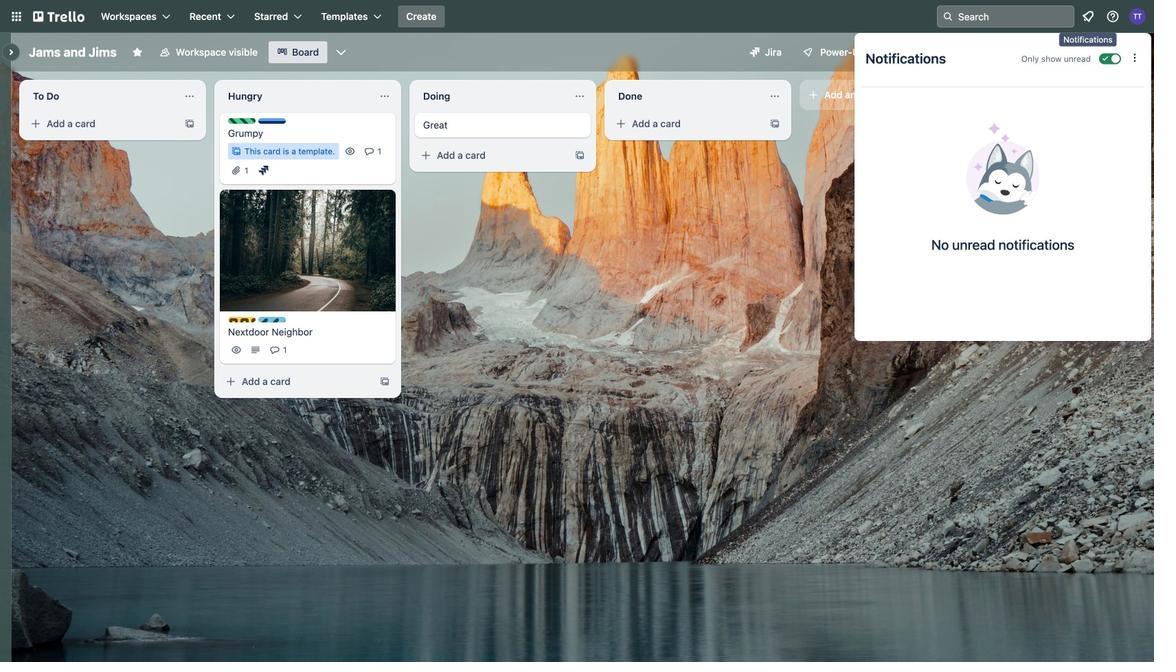 Task type: vqa. For each thing, say whether or not it's contained in the screenshot.
Collapse image
no



Task type: describe. For each thing, give the bounding box(es) containing it.
color: yellow, title: none image
[[228, 317, 256, 322]]

taco image
[[967, 123, 1040, 214]]

0 horizontal spatial create from template… image
[[184, 118, 195, 129]]

terry turtle (terryturtle) image
[[1130, 8, 1147, 25]]

2 horizontal spatial create from template… image
[[770, 118, 781, 129]]

terry turtle (terryturtle) image
[[1028, 43, 1047, 62]]

0 notifications image
[[1081, 8, 1097, 25]]

color: sky, title: "flying cars" element
[[258, 317, 286, 322]]

show menu image
[[1130, 45, 1143, 59]]

open information menu image
[[1107, 10, 1121, 23]]

Board name text field
[[22, 41, 124, 63]]

star or unstar board image
[[132, 47, 143, 58]]

jira icon image
[[750, 47, 760, 57]]

primary element
[[0, 0, 1155, 33]]



Task type: locate. For each thing, give the bounding box(es) containing it.
customize views image
[[334, 45, 348, 59]]

1 vertical spatial sm image
[[257, 164, 271, 177]]

chestercheeetah (chestercheeetah) image
[[1045, 43, 1065, 62]]

sm image
[[882, 41, 901, 60], [257, 164, 271, 177]]

0 vertical spatial sm image
[[882, 41, 901, 60]]

color: blue, title: none image
[[258, 118, 286, 124]]

create from template… image
[[184, 118, 195, 129], [770, 118, 781, 129], [379, 376, 390, 387]]

None text field
[[415, 85, 569, 107]]

1 horizontal spatial create from template… image
[[379, 376, 390, 387]]

back to home image
[[33, 5, 85, 27]]

1 horizontal spatial sm image
[[882, 41, 901, 60]]

None text field
[[25, 85, 179, 107], [220, 85, 374, 107], [610, 85, 764, 107], [25, 85, 179, 107], [220, 85, 374, 107], [610, 85, 764, 107]]

Search field
[[938, 5, 1075, 27]]

search image
[[943, 11, 954, 22]]

create from template… image
[[575, 150, 586, 161]]

0 horizontal spatial sm image
[[257, 164, 271, 177]]

tooltip
[[1060, 33, 1118, 46]]

color: green, title: none image
[[228, 118, 256, 124]]



